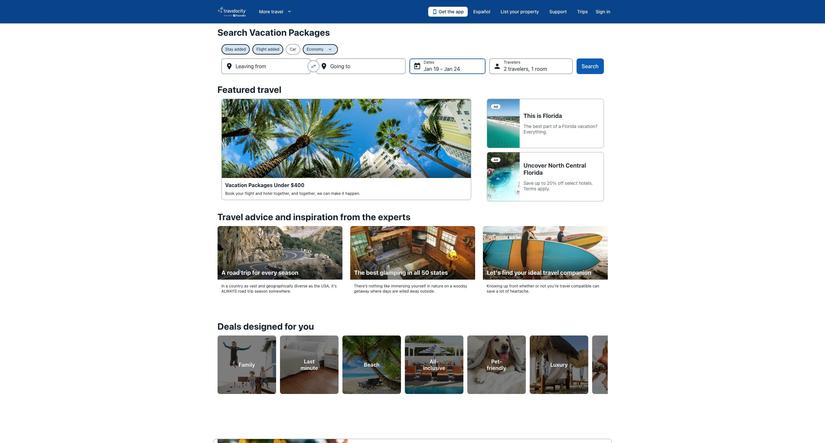 Task type: vqa. For each thing, say whether or not it's contained in the screenshot.
Dillsboro image
no



Task type: describe. For each thing, give the bounding box(es) containing it.
previous image
[[214, 359, 221, 367]]

swap origin and destination values image
[[311, 63, 316, 69]]

download the app button image
[[432, 9, 438, 14]]

travel advice and inspiration from the experts region
[[214, 208, 612, 306]]



Task type: locate. For each thing, give the bounding box(es) containing it.
main content
[[0, 23, 825, 444]]

featured travel region
[[214, 81, 612, 208]]

travelocity logo image
[[218, 7, 246, 17]]

next image
[[604, 359, 612, 367]]



